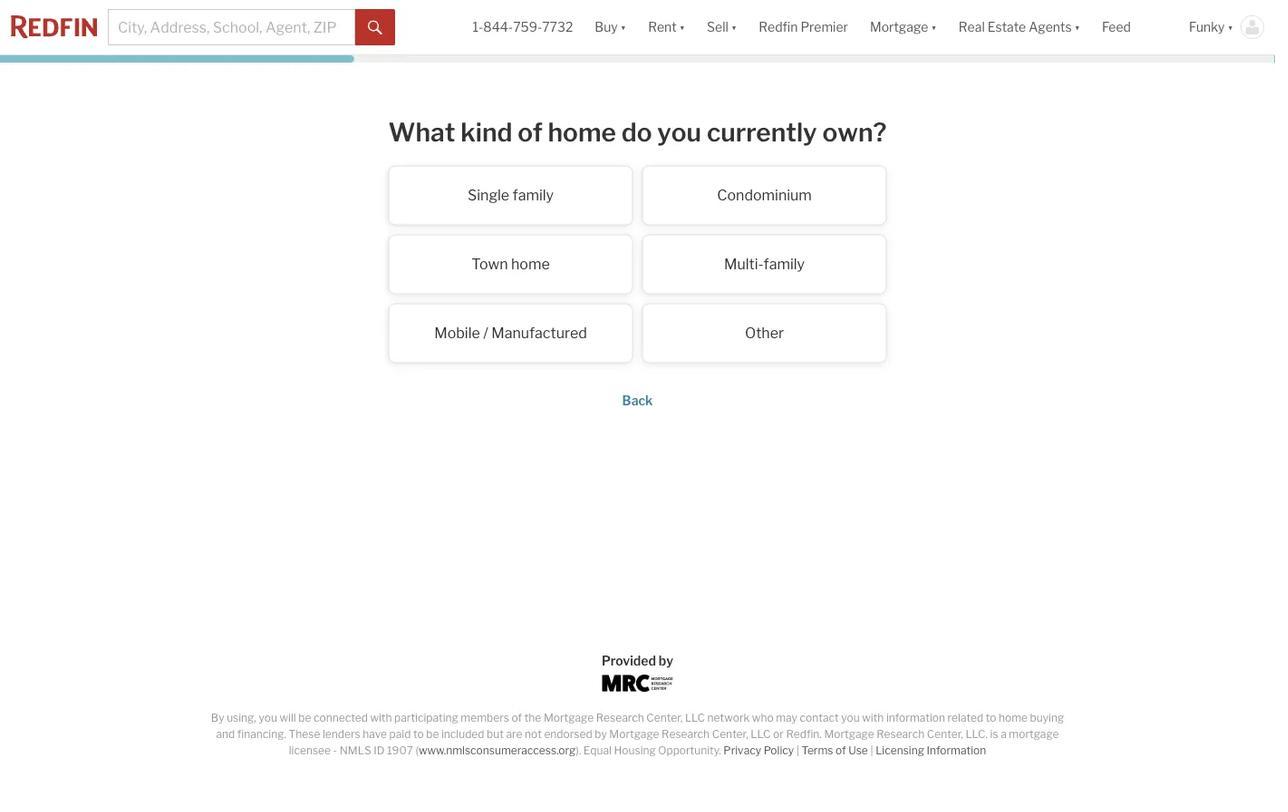 Task type: locate. For each thing, give the bounding box(es) containing it.
of right kind on the top
[[518, 117, 543, 147]]

by up mortgage research center image
[[659, 653, 674, 668]]

1-844-759-7732
[[473, 19, 573, 35]]

llc up "opportunity."
[[685, 711, 706, 725]]

you
[[658, 117, 702, 147], [259, 711, 277, 725], [842, 711, 860, 725]]

home right town
[[511, 255, 550, 273]]

buy
[[595, 19, 618, 35]]

1 with from the left
[[370, 711, 392, 725]]

town
[[472, 255, 508, 273]]

center, down network
[[712, 728, 749, 741]]

rent ▾ button
[[638, 0, 697, 54]]

| down redfin.
[[797, 744, 800, 757]]

6 ▾ from the left
[[1228, 19, 1234, 35]]

1-
[[473, 19, 484, 35]]

1 vertical spatial family
[[764, 255, 805, 273]]

0 vertical spatial llc
[[685, 711, 706, 725]]

1 horizontal spatial research
[[662, 728, 710, 741]]

currently own?
[[707, 117, 887, 147]]

research up licensing
[[877, 728, 925, 741]]

home left the do
[[548, 117, 616, 147]]

you up financing.
[[259, 711, 277, 725]]

research up housing
[[596, 711, 644, 725]]

▾ right buy
[[621, 19, 627, 35]]

5 ▾ from the left
[[1075, 19, 1081, 35]]

1 vertical spatial home
[[511, 255, 550, 273]]

1 horizontal spatial by
[[659, 653, 674, 668]]

feed
[[1103, 19, 1132, 35]]

▾ right agents
[[1075, 19, 1081, 35]]

mortgage left real
[[871, 19, 929, 35]]

redfin premier button
[[748, 0, 860, 54]]

sell ▾ button
[[707, 0, 738, 54]]

▾ for buy ▾
[[621, 19, 627, 35]]

mortgage
[[1010, 728, 1060, 741]]

by
[[659, 653, 674, 668], [595, 728, 607, 741]]

1 horizontal spatial with
[[863, 711, 884, 725]]

redfin
[[759, 19, 798, 35]]

family for multi-family
[[764, 255, 805, 273]]

you right contact
[[842, 711, 860, 725]]

sell
[[707, 19, 729, 35]]

1 horizontal spatial |
[[871, 744, 874, 757]]

by up equal
[[595, 728, 607, 741]]

1 | from the left
[[797, 744, 800, 757]]

other
[[745, 324, 784, 342]]

of left the
[[512, 711, 522, 725]]

premier
[[801, 19, 849, 35]]

research up "opportunity."
[[662, 728, 710, 741]]

home
[[548, 117, 616, 147], [511, 255, 550, 273], [999, 711, 1028, 725]]

mortgage up housing
[[610, 728, 660, 741]]

0 horizontal spatial with
[[370, 711, 392, 725]]

1 vertical spatial be
[[426, 728, 439, 741]]

mortgage up endorsed
[[544, 711, 594, 725]]

licensing information link
[[876, 744, 987, 757]]

0 horizontal spatial by
[[595, 728, 607, 741]]

▾ for rent ▾
[[680, 19, 686, 35]]

of inside by using, you will be connected with participating members of the mortgage research center, llc network who may contact you with information related to home buying and financing. these lenders have paid to be included but are not endorsed by mortgage research center, llc or redfin. mortgage research center, llc. is a mortgage licensee - nmls id 1907 (
[[512, 711, 522, 725]]

0 horizontal spatial |
[[797, 744, 800, 757]]

1 horizontal spatial llc
[[751, 728, 771, 741]]

▾
[[621, 19, 627, 35], [680, 19, 686, 35], [732, 19, 738, 35], [932, 19, 938, 35], [1075, 19, 1081, 35], [1228, 19, 1234, 35]]

center, up "opportunity."
[[647, 711, 683, 725]]

2 horizontal spatial you
[[842, 711, 860, 725]]

estate
[[988, 19, 1027, 35]]

1 ▾ from the left
[[621, 19, 627, 35]]

1 vertical spatial of
[[512, 711, 522, 725]]

buy ▾ button
[[595, 0, 627, 54]]

network
[[708, 711, 750, 725]]

0 horizontal spatial family
[[513, 186, 554, 204]]

0 vertical spatial family
[[513, 186, 554, 204]]

1 horizontal spatial family
[[764, 255, 805, 273]]

-
[[333, 744, 338, 757]]

home inside 'option group'
[[511, 255, 550, 273]]

1 vertical spatial by
[[595, 728, 607, 741]]

funky
[[1190, 19, 1226, 35]]

| right 'use' on the right bottom of page
[[871, 744, 874, 757]]

family
[[513, 186, 554, 204], [764, 255, 805, 273]]

connected
[[314, 711, 368, 725]]

1 horizontal spatial to
[[986, 711, 997, 725]]

financing.
[[237, 728, 287, 741]]

3 ▾ from the left
[[732, 19, 738, 35]]

town home
[[472, 255, 550, 273]]

the
[[525, 711, 542, 725]]

0 horizontal spatial be
[[299, 711, 311, 725]]

will
[[280, 711, 296, 725]]

home up a
[[999, 711, 1028, 725]]

1 horizontal spatial be
[[426, 728, 439, 741]]

related
[[948, 711, 984, 725]]

to up 'is'
[[986, 711, 997, 725]]

0 horizontal spatial to
[[413, 728, 424, 741]]

|
[[797, 744, 800, 757], [871, 744, 874, 757]]

2 vertical spatial home
[[999, 711, 1028, 725]]

to up (
[[413, 728, 424, 741]]

you right the do
[[658, 117, 702, 147]]

www.nmlsconsumeraccess.org ). equal housing opportunity. privacy policy | terms of use | licensing information
[[419, 744, 987, 757]]

center, up information
[[927, 728, 964, 741]]

be up these
[[299, 711, 311, 725]]

real
[[959, 19, 985, 35]]

▾ left real
[[932, 19, 938, 35]]

who
[[753, 711, 774, 725]]

information
[[887, 711, 946, 725]]

mortgage research center image
[[603, 675, 673, 692]]

0 vertical spatial to
[[986, 711, 997, 725]]

2 horizontal spatial research
[[877, 728, 925, 741]]

llc up the 'privacy policy' link in the bottom of the page
[[751, 728, 771, 741]]

2 | from the left
[[871, 744, 874, 757]]

provided
[[602, 653, 657, 668]]

lenders
[[323, 728, 361, 741]]

0 horizontal spatial llc
[[685, 711, 706, 725]]

of left 'use' on the right bottom of page
[[836, 744, 847, 757]]

what
[[389, 117, 456, 147]]

but
[[487, 728, 504, 741]]

condominium
[[717, 186, 812, 204]]

▾ right rent at right
[[680, 19, 686, 35]]

multi-family
[[724, 255, 805, 273]]

▾ right sell
[[732, 19, 738, 35]]

0 vertical spatial be
[[299, 711, 311, 725]]

mobile
[[435, 324, 480, 342]]

4 ▾ from the left
[[932, 19, 938, 35]]

with up have
[[370, 711, 392, 725]]

▾ for funky ▾
[[1228, 19, 1234, 35]]

▾ right funky
[[1228, 19, 1234, 35]]

be down participating
[[426, 728, 439, 741]]

City, Address, School, Agent, ZIP search field
[[108, 9, 356, 45]]

llc
[[685, 711, 706, 725], [751, 728, 771, 741]]

1 vertical spatial to
[[413, 728, 424, 741]]

have
[[363, 728, 387, 741]]

2 vertical spatial of
[[836, 744, 847, 757]]

of for will
[[512, 711, 522, 725]]

or
[[774, 728, 784, 741]]

be
[[299, 711, 311, 725], [426, 728, 439, 741]]

family right single
[[513, 186, 554, 204]]

to
[[986, 711, 997, 725], [413, 728, 424, 741]]

endorsed
[[544, 728, 593, 741]]

family down condominium
[[764, 255, 805, 273]]

equal
[[584, 744, 612, 757]]

buying
[[1031, 711, 1065, 725]]

with up 'use' on the right bottom of page
[[863, 711, 884, 725]]

▾ for sell ▾
[[732, 19, 738, 35]]

center,
[[647, 711, 683, 725], [712, 728, 749, 741], [927, 728, 964, 741]]

multi-
[[724, 255, 764, 273]]

licensee
[[289, 744, 331, 757]]

2 with from the left
[[863, 711, 884, 725]]

2 ▾ from the left
[[680, 19, 686, 35]]

www.nmlsconsumeraccess.org
[[419, 744, 576, 757]]

mortgage
[[871, 19, 929, 35], [544, 711, 594, 725], [610, 728, 660, 741], [825, 728, 875, 741]]

submit search image
[[368, 21, 383, 35]]

what kind of home do you currently own?
[[389, 117, 887, 147]]

family for single family
[[513, 186, 554, 204]]



Task type: describe. For each thing, give the bounding box(es) containing it.
by inside by using, you will be connected with participating members of the mortgage research center, llc network who may contact you with information related to home buying and financing. these lenders have paid to be included but are not endorsed by mortgage research center, llc or redfin. mortgage research center, llc. is a mortgage licensee - nmls id 1907 (
[[595, 728, 607, 741]]

2 horizontal spatial center,
[[927, 728, 964, 741]]

www.nmlsconsumeraccess.org link
[[419, 744, 576, 757]]

mortgage ▾ button
[[860, 0, 948, 54]]

0 vertical spatial of
[[518, 117, 543, 147]]

sell ▾
[[707, 19, 738, 35]]

rent
[[649, 19, 677, 35]]

/
[[484, 324, 489, 342]]

(
[[416, 744, 419, 757]]

kind
[[461, 117, 513, 147]]

of for housing
[[836, 744, 847, 757]]

contact
[[800, 711, 839, 725]]

a
[[1001, 728, 1007, 741]]

included
[[442, 728, 485, 741]]

1907
[[387, 744, 413, 757]]

buy ▾ button
[[584, 0, 638, 54]]

housing
[[614, 744, 656, 757]]

mortgage ▾ button
[[871, 0, 938, 54]]

manufactured
[[492, 324, 587, 342]]

).
[[576, 744, 582, 757]]

information
[[927, 744, 987, 757]]

real estate agents ▾ link
[[959, 0, 1081, 54]]

llc.
[[966, 728, 988, 741]]

licensing
[[876, 744, 925, 757]]

redfin.
[[787, 728, 822, 741]]

mortgage ▾
[[871, 19, 938, 35]]

single family
[[468, 186, 554, 204]]

nmls
[[340, 744, 371, 757]]

759-
[[513, 19, 542, 35]]

▾ for mortgage ▾
[[932, 19, 938, 35]]

provided by
[[602, 653, 674, 668]]

0 horizontal spatial you
[[259, 711, 277, 725]]

do
[[622, 117, 652, 147]]

not
[[525, 728, 542, 741]]

opportunity.
[[659, 744, 722, 757]]

by using, you will be connected with participating members of the mortgage research center, llc network who may contact you with information related to home buying and financing. these lenders have paid to be included but are not endorsed by mortgage research center, llc or redfin. mortgage research center, llc. is a mortgage licensee - nmls id 1907 (
[[211, 711, 1065, 757]]

real estate agents ▾
[[959, 19, 1081, 35]]

mortgage inside mortgage ▾ dropdown button
[[871, 19, 929, 35]]

1 horizontal spatial you
[[658, 117, 702, 147]]

1 vertical spatial llc
[[751, 728, 771, 741]]

agents
[[1029, 19, 1072, 35]]

rent ▾
[[649, 19, 686, 35]]

members
[[461, 711, 510, 725]]

these
[[289, 728, 320, 741]]

rent ▾ button
[[649, 0, 686, 54]]

and
[[216, 728, 235, 741]]

is
[[991, 728, 999, 741]]

7732
[[542, 19, 573, 35]]

funky ▾
[[1190, 19, 1234, 35]]

0 vertical spatial by
[[659, 653, 674, 668]]

id
[[374, 744, 385, 757]]

0 horizontal spatial center,
[[647, 711, 683, 725]]

0 vertical spatial home
[[548, 117, 616, 147]]

buy ▾
[[595, 19, 627, 35]]

1 horizontal spatial center,
[[712, 728, 749, 741]]

844-
[[484, 19, 513, 35]]

policy
[[764, 744, 795, 757]]

privacy
[[724, 744, 762, 757]]

sell ▾ button
[[697, 0, 748, 54]]

using,
[[227, 711, 257, 725]]

back button
[[623, 393, 653, 409]]

terms
[[802, 744, 834, 757]]

real estate agents ▾ button
[[948, 0, 1092, 54]]

terms of use link
[[802, 744, 869, 757]]

what kind of home do you currently own? option group
[[275, 166, 1001, 372]]

home inside by using, you will be connected with participating members of the mortgage research center, llc network who may contact you with information related to home buying and financing. these lenders have paid to be included but are not endorsed by mortgage research center, llc or redfin. mortgage research center, llc. is a mortgage licensee - nmls id 1907 (
[[999, 711, 1028, 725]]

back
[[623, 393, 653, 409]]

participating
[[395, 711, 459, 725]]

are
[[506, 728, 523, 741]]

single
[[468, 186, 510, 204]]

mortgage up 'use' on the right bottom of page
[[825, 728, 875, 741]]

by
[[211, 711, 224, 725]]

mobile / manufactured
[[435, 324, 587, 342]]

use
[[849, 744, 869, 757]]

paid
[[390, 728, 411, 741]]

1-844-759-7732 link
[[473, 19, 573, 35]]

0 horizontal spatial research
[[596, 711, 644, 725]]

may
[[776, 711, 798, 725]]



Task type: vqa. For each thing, say whether or not it's contained in the screenshot.
RESEARCH
yes



